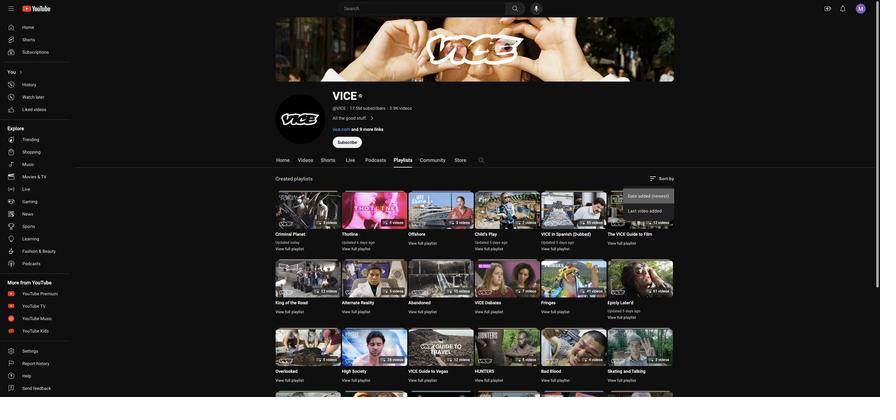 Task type: describe. For each thing, give the bounding box(es) containing it.
more
[[7, 280, 19, 286]]

vice guide to vegas
[[408, 369, 448, 374]]

planet
[[293, 232, 305, 237]]

0 vertical spatial tv
[[41, 174, 46, 179]]

full for hunters
[[484, 378, 490, 383]]

child's play link
[[475, 231, 540, 237]]

0 horizontal spatial home
[[22, 25, 34, 30]]

3 for offshore
[[456, 221, 458, 225]]

1 ‧ from the left
[[347, 106, 348, 111]]

playlist for alternate reality
[[358, 310, 370, 314]]

abandoned
[[408, 300, 431, 305]]

settings
[[22, 349, 38, 354]]

ago for thotline
[[368, 241, 375, 245]]

movies
[[22, 174, 36, 179]]

41
[[587, 289, 591, 294]]

7
[[522, 289, 525, 294]]

avatar image image
[[856, 4, 866, 14]]

videos for the vice guide to film
[[658, 221, 669, 225]]

view for high society
[[342, 378, 350, 383]]

videos for criminal planet
[[326, 221, 337, 225]]

feedback
[[33, 386, 51, 391]]

the vice guide to film link
[[608, 231, 673, 237]]

view full playlist for vice debates
[[475, 310, 503, 314]]

vice right the
[[616, 232, 625, 237]]

12 for the vice guide to film
[[653, 221, 657, 225]]

1 horizontal spatial to
[[639, 232, 643, 237]]

view full playlist link down child's play
[[475, 247, 503, 251]]

updated for criminal planet
[[276, 241, 289, 245]]

3 videos for criminal planet
[[323, 221, 337, 225]]

video
[[638, 209, 648, 214]]

61
[[653, 289, 657, 294]]

5 down epicly later'd
[[622, 309, 625, 314]]

vice debates link
[[475, 300, 540, 306]]

full for vice guide to vegas
[[418, 378, 423, 383]]

criminal
[[276, 232, 292, 237]]

view full playlist for high society
[[342, 378, 370, 383]]

youtube premium
[[22, 291, 58, 296]]

0 horizontal spatial guide
[[419, 369, 430, 374]]

bad blood
[[541, 369, 561, 374]]

3 videos for skating and talking
[[655, 358, 669, 362]]

view for the vice guide to film
[[608, 241, 616, 246]]

view full playlist link for abandoned
[[408, 310, 437, 314]]

epicly later'd
[[608, 300, 633, 305]]

sort by button
[[649, 175, 674, 183]]

offshore
[[408, 232, 425, 237]]

send
[[22, 386, 32, 391]]

view for king of the road
[[276, 310, 284, 314]]

live inside tab list
[[346, 157, 355, 163]]

28 videos link
[[342, 329, 407, 367]]

liked
[[22, 107, 33, 112]]

1 horizontal spatial guide
[[627, 232, 638, 237]]

view full playlist link for offshore
[[408, 241, 437, 246]]

film
[[644, 232, 652, 237]]

subscriptions
[[22, 50, 49, 55]]

youtube for tv
[[22, 304, 39, 309]]

playlist for abandoned
[[424, 310, 437, 314]]

date added (newest) link
[[623, 189, 674, 204]]

17.5m
[[350, 106, 362, 111]]

updated 6 days ago view full playlist
[[342, 241, 375, 251]]

podcasts inside tab list
[[365, 157, 386, 163]]

5 down play
[[490, 241, 492, 245]]

store
[[455, 157, 466, 163]]

youtube kids
[[22, 329, 49, 334]]

thotline link
[[342, 231, 407, 237]]

added inside 'link'
[[638, 194, 651, 199]]

view for vice debates
[[475, 310, 483, 314]]

vice for vice
[[333, 90, 357, 103]]

list box inside vice main content
[[623, 186, 674, 221]]

full for offshore
[[418, 241, 423, 246]]

sort
[[659, 176, 668, 181]]

all
[[333, 116, 338, 121]]

12 videos link for vegas
[[408, 329, 474, 367]]

1 vertical spatial tv
[[40, 304, 46, 309]]

updated 5 days ago view full playlist for play
[[475, 241, 508, 251]]

playlist for hunters
[[491, 378, 503, 383]]

skating and talking
[[608, 369, 646, 374]]

last
[[628, 209, 637, 214]]

playlist inside updated today view full playlist
[[291, 247, 304, 251]]

view full playlist for king of the road
[[276, 310, 304, 314]]

full down child's play
[[484, 247, 490, 251]]

playlist for king of the road
[[291, 310, 304, 314]]

view for fringes
[[541, 310, 550, 314]]

view inside updated 6 days ago view full playlist
[[342, 247, 350, 251]]

vice guide to vegas link
[[408, 368, 474, 375]]

date added (newest)
[[628, 194, 669, 199]]

view full playlist link down epicly later'd
[[608, 315, 636, 320]]

the inside king of the road link
[[290, 300, 297, 305]]

vice.com link
[[333, 127, 350, 132]]

view full playlist for bad blood
[[541, 378, 570, 383]]

& for tv
[[37, 174, 40, 179]]

view full playlist link for king of the road
[[276, 310, 304, 314]]

5 up hunters link
[[522, 358, 525, 362]]

0 horizontal spatial shorts
[[22, 37, 35, 42]]

view for bad blood
[[541, 378, 550, 383]]

days for vice in spanish (dubbed)
[[559, 241, 567, 245]]

in
[[552, 232, 555, 237]]

vice for vice guide to vegas
[[408, 369, 418, 374]]

view full playlist link for high society
[[342, 378, 370, 383]]

videos for child's play
[[525, 221, 536, 225]]

youtube for kids
[[22, 329, 39, 334]]

history
[[36, 361, 49, 366]]

view full playlist for overlooked
[[276, 378, 304, 383]]

12 videos for the vice guide to film
[[653, 221, 669, 225]]

1 vertical spatial to
[[431, 369, 435, 374]]

videos for offshore
[[459, 221, 470, 225]]

view full playlist for alternate reality
[[342, 310, 370, 314]]

view full playlist for hunters
[[475, 378, 503, 383]]

full inside updated today view full playlist
[[285, 247, 290, 251]]

good
[[346, 116, 356, 121]]

later'd
[[620, 300, 633, 305]]

12 for vice guide to vegas
[[454, 358, 458, 362]]

alternate reality link
[[342, 300, 407, 306]]

skating and talking link
[[608, 368, 673, 375]]

3 videos link for offshore
[[408, 192, 474, 230]]

sort by
[[659, 176, 674, 181]]

view full playlist link down 6
[[342, 247, 370, 251]]

the vice guide to film
[[608, 232, 652, 237]]

3 videos link for skating and talking
[[608, 329, 673, 367]]

2
[[522, 221, 525, 225]]

0 horizontal spatial music
[[22, 162, 34, 167]]

vice in spanish (dubbed)
[[541, 232, 591, 237]]

full down in
[[551, 247, 556, 251]]

group inside vice main content
[[623, 175, 674, 224]]

sports
[[22, 224, 35, 229]]

3 videos link for criminal planet
[[276, 192, 341, 230]]

view full playlist link for vice guide to vegas
[[408, 378, 437, 383]]

king
[[276, 300, 284, 305]]

3 for criminal planet
[[323, 221, 325, 225]]

videos for thotline
[[393, 221, 403, 225]]

Search text field
[[344, 5, 504, 13]]

report
[[22, 361, 35, 366]]

playlist down spanish
[[557, 247, 570, 251]]

playlist down "later'd"
[[624, 315, 636, 320]]

more
[[363, 127, 373, 132]]

view full playlist link for vice debates
[[475, 310, 503, 314]]

ago for vice in spanish (dubbed)
[[568, 241, 574, 245]]

talking
[[632, 369, 646, 374]]

created playlists
[[276, 176, 313, 182]]

overlooked
[[276, 369, 298, 374]]

28 videos
[[387, 358, 403, 362]]

5 up thotline link
[[390, 221, 392, 225]]

subscribe button
[[333, 137, 362, 148]]

playlists
[[394, 157, 412, 163]]

vice.com and 9 more links
[[333, 127, 383, 132]]

and 9 more links button
[[351, 127, 383, 132]]

view full playlist for vice guide to vegas
[[408, 378, 437, 383]]

help
[[22, 374, 31, 379]]

play
[[489, 232, 497, 237]]

view for abandoned
[[408, 310, 417, 314]]

youtube up youtube premium
[[32, 280, 52, 286]]

debates
[[485, 300, 501, 305]]

updated for child's play
[[475, 241, 489, 245]]

5 videos link for thotline
[[342, 192, 407, 230]]

of
[[285, 300, 289, 305]]

full for the vice guide to film
[[617, 241, 623, 246]]

playlist for overlooked
[[291, 378, 304, 383]]

3 for alternate reality
[[390, 289, 392, 294]]

updated 5 days ago view full playlist for later'd
[[608, 309, 640, 320]]

playlist for bad blood
[[557, 378, 570, 383]]

playlist for vice debates
[[491, 310, 503, 314]]

view down child's
[[475, 247, 483, 251]]

7 videos link
[[475, 261, 540, 298]]

fashion
[[22, 249, 38, 254]]

full for abandoned
[[418, 310, 423, 314]]

@vice ‧ 17.5m subscribers ‧ 3.9k videos
[[333, 106, 412, 111]]

all the good stuff. link
[[333, 115, 519, 122]]

61 videos link
[[608, 261, 673, 298]]

learning
[[22, 237, 39, 242]]

child's play
[[475, 232, 497, 237]]

youtube music
[[22, 316, 52, 321]]

(dubbed)
[[573, 232, 591, 237]]

playlist down play
[[491, 247, 503, 251]]



Task type: vqa. For each thing, say whether or not it's contained in the screenshot.
Updated today View full playlist at the left of the page
yes



Task type: locate. For each thing, give the bounding box(es) containing it.
home up created
[[276, 157, 290, 163]]

full down overlooked
[[285, 378, 290, 383]]

1 horizontal spatial ‧
[[387, 106, 388, 111]]

0 vertical spatial home
[[22, 25, 34, 30]]

the right of on the left bottom of the page
[[290, 300, 297, 305]]

full for alternate reality
[[351, 310, 357, 314]]

videos right 3.9k
[[399, 106, 412, 111]]

overlooked link
[[276, 368, 341, 375]]

the
[[339, 116, 345, 121], [290, 300, 297, 305]]

0 horizontal spatial 12 videos
[[321, 289, 337, 294]]

view for offshore
[[408, 241, 417, 246]]

0 horizontal spatial 5 videos link
[[276, 329, 341, 367]]

settings link
[[4, 345, 67, 358], [4, 345, 67, 358]]

music up kids on the bottom
[[40, 316, 52, 321]]

full down 6
[[351, 247, 357, 251]]

full inside updated 6 days ago view full playlist
[[351, 247, 357, 251]]

high
[[342, 369, 351, 374]]

view full playlist link for skating and talking
[[608, 378, 636, 383]]

3.9k
[[389, 106, 398, 111]]

youtube for premium
[[22, 291, 39, 296]]

reality
[[361, 300, 374, 305]]

full for skating and talking
[[617, 378, 623, 383]]

3 videos for offshore
[[456, 221, 470, 225]]

1 horizontal spatial 12 videos link
[[408, 329, 474, 367]]

view down hunters
[[475, 378, 483, 383]]

tv
[[41, 174, 46, 179], [40, 304, 46, 309]]

videos inside 4 videos link
[[592, 358, 603, 362]]

videos inside 55 videos link
[[592, 221, 603, 225]]

view full playlist link down vice debates
[[475, 310, 503, 314]]

view full playlist down alternate reality
[[342, 310, 370, 314]]

trending link
[[4, 133, 67, 146], [4, 133, 67, 146]]

0 horizontal spatial ‧
[[347, 106, 348, 111]]

1 vertical spatial shorts
[[321, 157, 335, 163]]

full down offshore
[[418, 241, 423, 246]]

days for child's play
[[493, 241, 500, 245]]

1 vertical spatial the
[[290, 300, 297, 305]]

tab list
[[276, 153, 533, 168]]

playlist down abandoned link
[[424, 310, 437, 314]]

playlist down 6
[[358, 247, 370, 251]]

updated 5 days ago view full playlist down play
[[475, 241, 508, 251]]

and for 9
[[351, 127, 359, 132]]

shorts
[[22, 37, 35, 42], [321, 157, 335, 163]]

playlist down offshore link at bottom
[[424, 241, 437, 246]]

updated for vice in spanish (dubbed)
[[541, 241, 555, 245]]

3 up criminal planet link
[[323, 221, 325, 225]]

vice main content
[[75, 17, 875, 397]]

view full playlist for the vice guide to film
[[608, 241, 636, 246]]

41 videos link
[[541, 261, 606, 298]]

last video added
[[628, 209, 662, 214]]

1 horizontal spatial 12 videos
[[454, 358, 470, 362]]

view full playlist down fringes
[[541, 310, 570, 314]]

tab list containing home
[[276, 153, 533, 168]]

videos up thotline link
[[393, 221, 403, 225]]

videos for overlooked
[[326, 358, 337, 362]]

updated 5 days ago view full playlist down "later'd"
[[608, 309, 640, 320]]

view down thotline
[[342, 247, 350, 251]]

0 horizontal spatial 12
[[321, 289, 325, 294]]

vice debates
[[475, 300, 501, 305]]

2 horizontal spatial updated 5 days ago view full playlist
[[608, 309, 640, 320]]

days for epicly later'd
[[626, 309, 633, 314]]

view full playlist link for alternate reality
[[342, 310, 370, 314]]

view down "high"
[[342, 378, 350, 383]]

vice
[[333, 90, 357, 103], [541, 232, 551, 237], [616, 232, 625, 237], [475, 300, 484, 305], [408, 369, 418, 374]]

1 vertical spatial music
[[40, 316, 52, 321]]

the inside all the good stuff. link
[[339, 116, 345, 121]]

youtube up youtube music
[[22, 304, 39, 309]]

full down today
[[285, 247, 290, 251]]

2 horizontal spatial 12
[[653, 221, 657, 225]]

view full playlist down overlooked
[[276, 378, 304, 383]]

full for fringes
[[551, 310, 556, 314]]

high society
[[342, 369, 366, 374]]

1 vertical spatial &
[[39, 249, 41, 254]]

shorts inside tab list
[[321, 157, 335, 163]]

kids
[[40, 329, 49, 334]]

hunters
[[475, 369, 494, 374]]

added right video on the bottom right of page
[[649, 209, 662, 214]]

view for vice guide to vegas
[[408, 378, 417, 383]]

0 horizontal spatial podcasts
[[22, 261, 41, 266]]

12 videos link for to
[[608, 192, 673, 230]]

shorts up subscriptions
[[22, 37, 35, 42]]

vice inside vice guide to vegas link
[[408, 369, 418, 374]]

0 vertical spatial added
[[638, 194, 651, 199]]

vice left in
[[541, 232, 551, 237]]

0 vertical spatial and
[[351, 127, 359, 132]]

guide
[[627, 232, 638, 237], [419, 369, 430, 374]]

view for skating and talking
[[608, 378, 616, 383]]

55
[[587, 221, 591, 225]]

1 horizontal spatial podcasts
[[365, 157, 386, 163]]

12 videos for vice guide to vegas
[[454, 358, 470, 362]]

shopping
[[22, 150, 41, 155]]

videos inside 2 videos "link"
[[525, 221, 536, 225]]

0 vertical spatial 12 videos
[[653, 221, 669, 225]]

5 videos for hunters
[[522, 358, 536, 362]]

and inside skating and talking link
[[623, 369, 631, 374]]

vice for vice in spanish (dubbed)
[[541, 232, 551, 237]]

playlist down "reality"
[[358, 310, 370, 314]]

55 videos
[[587, 221, 603, 225]]

view for alternate reality
[[342, 310, 350, 314]]

1 vertical spatial 12 videos
[[321, 289, 337, 294]]

1 vertical spatial guide
[[419, 369, 430, 374]]

playlist for the vice guide to film
[[624, 241, 636, 246]]

0 horizontal spatial the
[[290, 300, 297, 305]]

view full playlist link down the vice guide to film
[[608, 241, 636, 246]]

12 for king of the road
[[321, 289, 325, 294]]

videos for vice debates
[[525, 289, 536, 294]]

0 horizontal spatial 5 videos
[[323, 358, 337, 362]]

vice up "@vice"
[[333, 90, 357, 103]]

12 up vice guide to vegas link
[[454, 358, 458, 362]]

2 horizontal spatial 12 videos link
[[608, 192, 673, 230]]

@vice
[[333, 106, 346, 111]]

1 horizontal spatial shorts
[[321, 157, 335, 163]]

videos down last video added link
[[658, 221, 669, 225]]

view down fringes
[[541, 310, 550, 314]]

home link
[[4, 21, 67, 34], [4, 21, 67, 34]]

group containing sort by
[[623, 175, 674, 224]]

full for high society
[[351, 378, 357, 383]]

watch later link
[[4, 91, 67, 103], [4, 91, 67, 103]]

updated inside updated today view full playlist
[[276, 241, 289, 245]]

3
[[323, 221, 325, 225], [456, 221, 458, 225], [390, 289, 392, 294], [655, 358, 657, 362]]

playlist for vice guide to vegas
[[424, 378, 437, 383]]

5 videos for thotline
[[390, 221, 403, 225]]

updated today view full playlist
[[276, 241, 304, 251]]

view full playlist link for fringes
[[541, 310, 570, 314]]

blood
[[550, 369, 561, 374]]

view full playlist link
[[408, 241, 437, 246], [608, 241, 636, 246], [276, 247, 304, 251], [342, 247, 370, 251], [475, 247, 503, 251], [541, 247, 570, 251], [276, 310, 304, 314], [342, 310, 370, 314], [408, 310, 437, 314], [475, 310, 503, 314], [541, 310, 570, 314], [608, 315, 636, 320], [276, 378, 304, 383], [342, 378, 370, 383], [408, 378, 437, 383], [475, 378, 503, 383], [541, 378, 570, 383], [608, 378, 636, 383]]

view full playlist for fringes
[[541, 310, 570, 314]]

0 horizontal spatial to
[[431, 369, 435, 374]]

youtube
[[32, 280, 52, 286], [22, 291, 39, 296], [22, 304, 39, 309], [22, 316, 39, 321], [22, 329, 39, 334]]

playlist down blood
[[557, 378, 570, 383]]

3 videos link up skating and talking link
[[608, 329, 673, 367]]

41 videos
[[587, 289, 603, 294]]

view down the epicly
[[608, 315, 616, 320]]

0 vertical spatial &
[[37, 174, 40, 179]]

videos up hunters link
[[525, 358, 536, 362]]

subscribers
[[363, 106, 386, 111]]

& left beauty
[[39, 249, 41, 254]]

updated 5 days ago view full playlist
[[475, 241, 508, 251], [541, 241, 574, 251], [608, 309, 640, 320]]

10 videos link
[[408, 261, 474, 298]]

full down "skating"
[[617, 378, 623, 383]]

view inside updated today view full playlist
[[276, 247, 284, 251]]

12 videos
[[653, 221, 669, 225], [321, 289, 337, 294], [454, 358, 470, 362]]

1 horizontal spatial music
[[40, 316, 52, 321]]

watch
[[22, 95, 35, 100]]

ago for epicly later'd
[[634, 309, 640, 314]]

2 vertical spatial 12
[[454, 358, 458, 362]]

view full playlist down the vice guide to film
[[608, 241, 636, 246]]

to left vegas
[[431, 369, 435, 374]]

videos up criminal planet link
[[326, 221, 337, 225]]

3 for skating and talking
[[655, 358, 657, 362]]

youtube down 'youtube tv'
[[22, 316, 39, 321]]

epicly
[[608, 300, 619, 305]]

fashion & beauty
[[22, 249, 56, 254]]

0 horizontal spatial updated 5 days ago view full playlist
[[475, 241, 508, 251]]

0 vertical spatial guide
[[627, 232, 638, 237]]

12 videos link for road
[[276, 261, 341, 298]]

days for thotline
[[360, 241, 368, 245]]

0 horizontal spatial and
[[351, 127, 359, 132]]

2 horizontal spatial 5 videos
[[522, 358, 536, 362]]

view full playlist for offshore
[[408, 241, 437, 246]]

king of the road link
[[276, 300, 341, 306]]

the right all
[[339, 116, 345, 121]]

updated for epicly later'd
[[608, 309, 622, 314]]

videos down later
[[34, 107, 46, 112]]

17.5 million subscribers element
[[350, 106, 386, 111]]

view down the vice guide to vegas
[[408, 378, 417, 383]]

4
[[589, 358, 591, 362]]

full for vice debates
[[484, 310, 490, 314]]

guide left vegas
[[419, 369, 430, 374]]

playlist for skating and talking
[[624, 378, 636, 383]]

2 horizontal spatial 12 videos
[[653, 221, 669, 225]]

view full playlist down blood
[[541, 378, 570, 383]]

send feedback link
[[4, 382, 67, 395], [4, 382, 67, 395]]

movies & tv link
[[4, 171, 67, 183], [4, 171, 67, 183]]

0 vertical spatial to
[[639, 232, 643, 237]]

0 vertical spatial the
[[339, 116, 345, 121]]

view full playlist down abandoned
[[408, 310, 437, 314]]

0 vertical spatial music
[[22, 162, 34, 167]]

videos inside 7 videos link
[[525, 289, 536, 294]]

& for beauty
[[39, 249, 41, 254]]

videos inside 61 videos link
[[658, 289, 669, 294]]

group
[[623, 175, 674, 224]]

6
[[357, 241, 359, 245]]

view down the
[[608, 241, 616, 246]]

ago inside updated 6 days ago view full playlist
[[368, 241, 375, 245]]

1 horizontal spatial 12
[[454, 358, 458, 362]]

youtube tv link
[[4, 300, 67, 313], [4, 300, 67, 313]]

full down epicly later'd
[[617, 315, 623, 320]]

full down abandoned
[[418, 310, 423, 314]]

‧ left 17.5m
[[347, 106, 348, 111]]

None search field
[[328, 2, 526, 15]]

updated inside updated 6 days ago view full playlist
[[342, 241, 356, 245]]

ago
[[368, 241, 375, 245], [501, 241, 508, 245], [568, 241, 574, 245], [634, 309, 640, 314]]

youtube left kids on the bottom
[[22, 329, 39, 334]]

offshore link
[[408, 231, 474, 237]]

videos for vice guide to vegas
[[459, 358, 470, 362]]

12 videos up vice guide to vegas link
[[454, 358, 470, 362]]

help link
[[4, 370, 67, 382], [4, 370, 67, 382]]

videos for alternate reality
[[393, 289, 403, 294]]

videos for hunters
[[525, 358, 536, 362]]

videos right 10
[[459, 289, 470, 294]]

5 videos up hunters link
[[522, 358, 536, 362]]

live
[[346, 157, 355, 163], [22, 187, 30, 192]]

view full playlist link for hunters
[[475, 378, 503, 383]]

2 videos
[[522, 221, 536, 225]]

1 vertical spatial podcasts
[[22, 261, 41, 266]]

community
[[420, 157, 445, 163]]

fringes
[[541, 300, 556, 305]]

0 horizontal spatial live
[[22, 187, 30, 192]]

0 horizontal spatial 12 videos link
[[276, 261, 341, 298]]

3 videos up skating and talking link
[[655, 358, 669, 362]]

1 vertical spatial home
[[276, 157, 290, 163]]

0 vertical spatial shorts
[[22, 37, 35, 42]]

full for king of the road
[[285, 310, 290, 314]]

fringes link
[[541, 300, 606, 306]]

fashion & beauty link
[[4, 245, 67, 258], [4, 245, 67, 258]]

12 videos for king of the road
[[321, 289, 337, 294]]

list box containing date added (newest)
[[623, 186, 674, 221]]

playlist down hunters link
[[491, 378, 503, 383]]

ago down thotline link
[[368, 241, 375, 245]]

1 vertical spatial 12
[[321, 289, 325, 294]]

1 horizontal spatial updated 5 days ago view full playlist
[[541, 241, 574, 251]]

live down movies
[[22, 187, 30, 192]]

view full playlist for skating and talking
[[608, 378, 636, 383]]

61 videos
[[653, 289, 669, 294]]

1 horizontal spatial home
[[276, 157, 290, 163]]

view down vice in spanish (dubbed) on the bottom
[[541, 247, 550, 251]]

epicly later'd link
[[608, 300, 673, 306]]

1 horizontal spatial and
[[623, 369, 631, 374]]

sports link
[[4, 220, 67, 233], [4, 220, 67, 233]]

view full playlist link for overlooked
[[276, 378, 304, 383]]

3 videos link for alternate reality
[[342, 261, 407, 298]]

history
[[22, 82, 36, 87]]

view full playlist
[[408, 241, 437, 246], [608, 241, 636, 246], [276, 310, 304, 314], [342, 310, 370, 314], [408, 310, 437, 314], [475, 310, 503, 314], [541, 310, 570, 314], [276, 378, 304, 383], [342, 378, 370, 383], [408, 378, 437, 383], [475, 378, 503, 383], [541, 378, 570, 383], [608, 378, 636, 383]]

view full playlist down offshore
[[408, 241, 437, 246]]

full for bad blood
[[551, 378, 556, 383]]

playlist for high society
[[358, 378, 370, 383]]

5 down spanish
[[556, 241, 558, 245]]

2 horizontal spatial 5 videos link
[[475, 329, 540, 367]]

2 vertical spatial 12 videos
[[454, 358, 470, 362]]

videos up alternate reality link
[[393, 289, 403, 294]]

videos right 41
[[592, 289, 603, 294]]

videos for epicly later'd
[[658, 289, 669, 294]]

0 vertical spatial 12 videos link
[[608, 192, 673, 230]]

abandoned link
[[408, 300, 474, 306]]

3 videos up alternate reality link
[[390, 289, 403, 294]]

playlist down the overlooked link
[[291, 378, 304, 383]]

5 videos link for overlooked
[[276, 329, 341, 367]]

videos inside the 41 videos link
[[592, 289, 603, 294]]

‧
[[347, 106, 348, 111], [387, 106, 388, 111]]

podcasts
[[365, 157, 386, 163], [22, 261, 41, 266]]

Subscribe text field
[[338, 140, 357, 145]]

3 videos for alternate reality
[[390, 289, 403, 294]]

5 videos link up the overlooked link
[[276, 329, 341, 367]]

1 vertical spatial live
[[22, 187, 30, 192]]

view full playlist link for the vice guide to film
[[608, 241, 636, 246]]

view full playlist link down offshore
[[408, 241, 437, 246]]

and for talking
[[623, 369, 631, 374]]

full down the vice guide to film
[[617, 241, 623, 246]]

view full playlist link down king of the road on the bottom left of the page
[[276, 310, 304, 314]]

1 vertical spatial added
[[649, 209, 662, 214]]

playlist down the vice guide to vegas
[[424, 378, 437, 383]]

and
[[351, 127, 359, 132], [623, 369, 631, 374]]

videos inside 28 videos 'link'
[[393, 358, 403, 362]]

view full playlist link down abandoned
[[408, 310, 437, 314]]

0 vertical spatial podcasts
[[365, 157, 386, 163]]

tab list inside vice main content
[[276, 153, 533, 168]]

liked videos
[[22, 107, 46, 112]]

vice inside vice debates link
[[475, 300, 484, 305]]

days right 6
[[360, 241, 368, 245]]

youtube for music
[[22, 316, 39, 321]]

1 horizontal spatial 5 videos link
[[342, 192, 407, 230]]

5 up the overlooked link
[[323, 358, 325, 362]]

1 horizontal spatial the
[[339, 116, 345, 121]]

subscriptions link
[[4, 46, 67, 58], [4, 46, 67, 58]]

created
[[276, 176, 293, 182]]

view full playlist link down in
[[541, 247, 570, 251]]

playlist down society
[[358, 378, 370, 383]]

road
[[298, 300, 308, 305]]

thotline
[[342, 232, 358, 237]]

view full playlist link down overlooked
[[276, 378, 304, 383]]

youtube music link
[[4, 313, 67, 325], [4, 313, 67, 325]]

view full playlist link down today
[[276, 247, 304, 251]]

playlist inside updated 6 days ago view full playlist
[[358, 247, 370, 251]]

to left film on the bottom right of the page
[[639, 232, 643, 237]]

view down "skating"
[[608, 378, 616, 383]]

10 videos
[[454, 289, 470, 294]]

view full playlist link down skating and talking
[[608, 378, 636, 383]]

videos
[[298, 157, 313, 163]]

1 vertical spatial 12 videos link
[[276, 261, 341, 298]]

from
[[20, 280, 31, 286]]

5 videos for overlooked
[[323, 358, 337, 362]]

links
[[374, 127, 383, 132]]

all the good stuff.
[[333, 116, 367, 121]]

podcasts left playlists
[[365, 157, 386, 163]]

view down the alternate
[[342, 310, 350, 314]]

podcasts link
[[4, 258, 67, 270], [4, 258, 67, 270]]

report history
[[22, 361, 49, 366]]

added right date
[[638, 194, 651, 199]]

view full playlist link for bad blood
[[541, 378, 570, 383]]

days inside updated 6 days ago view full playlist
[[360, 241, 368, 245]]

5 videos link for hunters
[[475, 329, 540, 367]]

0 vertical spatial live
[[346, 157, 355, 163]]

vice in spanish (dubbed) link
[[541, 231, 606, 237]]

3 up skating and talking link
[[655, 358, 657, 362]]

videos for fringes
[[592, 289, 603, 294]]

playlist for offshore
[[424, 241, 437, 246]]

3 videos link up offshore link at bottom
[[408, 192, 474, 230]]

list box
[[623, 186, 674, 221]]

ago for child's play
[[501, 241, 508, 245]]

& right movies
[[37, 174, 40, 179]]

5 videos link up thotline link
[[342, 192, 407, 230]]

0 vertical spatial 12
[[653, 221, 657, 225]]

2 ‧ from the left
[[387, 106, 388, 111]]

days down "later'd"
[[626, 309, 633, 314]]

videos up offshore link at bottom
[[459, 221, 470, 225]]

videos up the overlooked link
[[326, 358, 337, 362]]

1 horizontal spatial 5 videos
[[390, 221, 403, 225]]

2 vertical spatial 12 videos link
[[408, 329, 474, 367]]

view full playlist down skating and talking
[[608, 378, 636, 383]]

date
[[628, 194, 637, 199]]

home inside vice main content
[[276, 157, 290, 163]]

1 horizontal spatial live
[[346, 157, 355, 163]]

view full playlist for abandoned
[[408, 310, 437, 314]]

updated down in
[[541, 241, 555, 245]]

videos inside 10 videos 'link'
[[459, 289, 470, 294]]

vice left debates
[[475, 300, 484, 305]]

explore
[[7, 126, 24, 132]]

vice left vegas
[[408, 369, 418, 374]]

videos for vice in spanish (dubbed)
[[592, 221, 603, 225]]

1 vertical spatial and
[[623, 369, 631, 374]]



